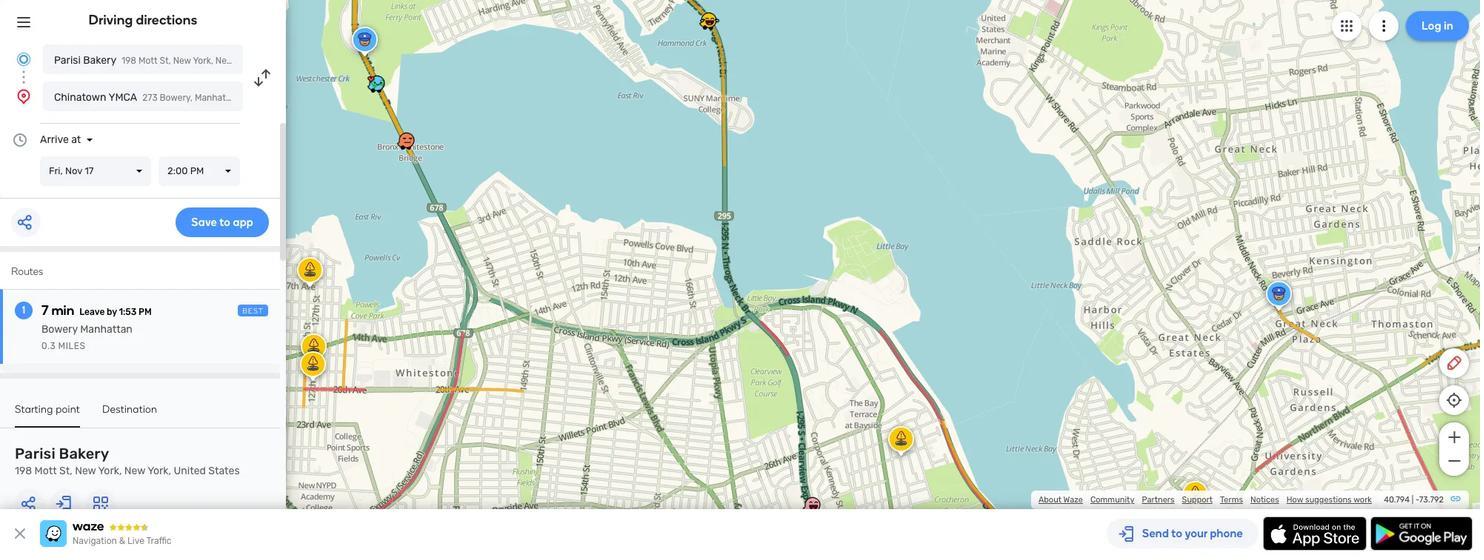 Task type: locate. For each thing, give the bounding box(es) containing it.
navigation
[[73, 536, 117, 546]]

new down destination button
[[124, 465, 145, 477]]

about
[[1039, 495, 1062, 505]]

-
[[1416, 495, 1420, 505]]

1
[[22, 304, 25, 316]]

how suggestions work link
[[1287, 495, 1373, 505]]

0 vertical spatial st,
[[160, 56, 171, 66]]

states inside chinatown ymca 273 bowery, manhattan, united states
[[274, 93, 301, 103]]

best
[[242, 307, 264, 316]]

bakery down 'point'
[[59, 445, 109, 462]]

|
[[1412, 495, 1414, 505]]

new up chinatown ymca 273 bowery, manhattan, united states
[[173, 56, 191, 66]]

manhattan
[[80, 323, 133, 336]]

1 vertical spatial pm
[[139, 307, 152, 317]]

new up "manhattan,"
[[216, 56, 234, 66]]

1 horizontal spatial pm
[[190, 165, 204, 176]]

fri, nov 17 list box
[[40, 156, 151, 186]]

work
[[1354, 495, 1373, 505]]

st,
[[160, 56, 171, 66], [59, 465, 72, 477]]

17
[[85, 165, 94, 176]]

x image
[[11, 525, 29, 543]]

mott
[[139, 56, 158, 66], [35, 465, 57, 477]]

terms
[[1221, 495, 1244, 505]]

community link
[[1091, 495, 1135, 505]]

partners
[[1142, 495, 1175, 505]]

routes
[[11, 265, 43, 278]]

starting point
[[15, 403, 80, 416]]

ymca
[[109, 91, 137, 104]]

pm inside 7 min leave by 1:53 pm
[[139, 307, 152, 317]]

directions
[[136, 12, 197, 28]]

traffic
[[146, 536, 171, 546]]

miles
[[58, 341, 86, 351]]

new
[[173, 56, 191, 66], [216, 56, 234, 66], [75, 465, 96, 477], [124, 465, 145, 477]]

pm right 2:00
[[190, 165, 204, 176]]

manhattan,
[[195, 93, 242, 103]]

0 horizontal spatial st,
[[59, 465, 72, 477]]

2:00
[[168, 165, 188, 176]]

0 vertical spatial parisi bakery 198 mott st, new york, new york, united states
[[54, 54, 314, 67]]

parisi inside parisi bakery 198 mott st, new york, new york, united states
[[15, 445, 55, 462]]

point
[[56, 403, 80, 416]]

current location image
[[15, 50, 33, 68]]

198 up ymca
[[122, 56, 136, 66]]

1 vertical spatial parisi
[[15, 445, 55, 462]]

bowery manhattan 0.3 miles
[[42, 323, 133, 351]]

how
[[1287, 495, 1304, 505]]

arrive
[[40, 133, 69, 146]]

driving
[[89, 12, 133, 28]]

parisi bakery 198 mott st, new york, new york, united states down destination button
[[15, 445, 240, 477]]

parisi bakery 198 mott st, new york, new york, united states up chinatown ymca 273 bowery, manhattan, united states
[[54, 54, 314, 67]]

0 vertical spatial states
[[288, 56, 314, 66]]

united inside chinatown ymca 273 bowery, manhattan, united states
[[244, 93, 272, 103]]

73.792
[[1420, 495, 1445, 505]]

bakery down driving
[[83, 54, 116, 67]]

0 vertical spatial parisi
[[54, 54, 81, 67]]

parisi bakery 198 mott st, new york, new york, united states
[[54, 54, 314, 67], [15, 445, 240, 477]]

parisi
[[54, 54, 81, 67], [15, 445, 55, 462]]

notices
[[1251, 495, 1280, 505]]

bakery inside parisi bakery 198 mott st, new york, new york, united states
[[59, 445, 109, 462]]

1 vertical spatial bakery
[[59, 445, 109, 462]]

bakery
[[83, 54, 116, 67], [59, 445, 109, 462]]

0 vertical spatial pm
[[190, 165, 204, 176]]

mott up 273
[[139, 56, 158, 66]]

parisi up chinatown
[[54, 54, 81, 67]]

0 vertical spatial 198
[[122, 56, 136, 66]]

1 vertical spatial united
[[244, 93, 272, 103]]

1 vertical spatial mott
[[35, 465, 57, 477]]

states
[[288, 56, 314, 66], [274, 93, 301, 103], [208, 465, 240, 477]]

198
[[122, 56, 136, 66], [15, 465, 32, 477]]

min
[[51, 302, 74, 319]]

york,
[[193, 56, 213, 66], [235, 56, 256, 66], [98, 465, 122, 477], [148, 465, 171, 477]]

0 vertical spatial mott
[[139, 56, 158, 66]]

1 vertical spatial 198
[[15, 465, 32, 477]]

pm
[[190, 165, 204, 176], [139, 307, 152, 317]]

mott down starting point button
[[35, 465, 57, 477]]

0 horizontal spatial pm
[[139, 307, 152, 317]]

1 vertical spatial states
[[274, 93, 301, 103]]

1 horizontal spatial st,
[[160, 56, 171, 66]]

parisi down starting point button
[[15, 445, 55, 462]]

united
[[258, 56, 285, 66], [244, 93, 272, 103], [174, 465, 206, 477]]

198 down starting point button
[[15, 465, 32, 477]]

0 vertical spatial united
[[258, 56, 285, 66]]

2 vertical spatial states
[[208, 465, 240, 477]]

starting
[[15, 403, 53, 416]]

support link
[[1183, 495, 1213, 505]]

pm right '1:53'
[[139, 307, 152, 317]]

community
[[1091, 495, 1135, 505]]

st, down starting point button
[[59, 465, 72, 477]]

st, up the bowery, at the top of the page
[[160, 56, 171, 66]]

about waze link
[[1039, 495, 1084, 505]]

1 horizontal spatial mott
[[139, 56, 158, 66]]

7
[[42, 302, 49, 319]]

arrive at
[[40, 133, 81, 146]]

7 min leave by 1:53 pm
[[42, 302, 152, 319]]



Task type: describe. For each thing, give the bounding box(es) containing it.
0 horizontal spatial mott
[[35, 465, 57, 477]]

1 horizontal spatial 198
[[122, 56, 136, 66]]

suggestions
[[1306, 495, 1352, 505]]

40.794 | -73.792
[[1385, 495, 1445, 505]]

1:53
[[119, 307, 137, 317]]

0.3
[[42, 341, 56, 351]]

bowery,
[[160, 93, 193, 103]]

at
[[71, 133, 81, 146]]

location image
[[15, 87, 33, 105]]

chinatown
[[54, 91, 106, 104]]

fri,
[[49, 165, 63, 176]]

live
[[128, 536, 144, 546]]

1 vertical spatial st,
[[59, 465, 72, 477]]

waze
[[1064, 495, 1084, 505]]

destination button
[[102, 403, 157, 426]]

&
[[119, 536, 125, 546]]

starting point button
[[15, 403, 80, 428]]

bowery
[[42, 323, 78, 336]]

destination
[[102, 403, 157, 416]]

partners link
[[1142, 495, 1175, 505]]

clock image
[[11, 131, 29, 149]]

zoom in image
[[1446, 428, 1464, 446]]

40.794
[[1385, 495, 1411, 505]]

273
[[142, 93, 158, 103]]

leave
[[79, 307, 105, 317]]

1 vertical spatial parisi bakery 198 mott st, new york, new york, united states
[[15, 445, 240, 477]]

chinatown ymca 273 bowery, manhattan, united states
[[54, 91, 301, 104]]

zoom out image
[[1446, 452, 1464, 470]]

driving directions
[[89, 12, 197, 28]]

about waze community partners support terms notices how suggestions work
[[1039, 495, 1373, 505]]

pm inside list box
[[190, 165, 204, 176]]

2:00 pm
[[168, 165, 204, 176]]

fri, nov 17
[[49, 165, 94, 176]]

0 horizontal spatial 198
[[15, 465, 32, 477]]

2:00 pm list box
[[159, 156, 240, 186]]

by
[[107, 307, 117, 317]]

pencil image
[[1446, 354, 1464, 372]]

notices link
[[1251, 495, 1280, 505]]

navigation & live traffic
[[73, 536, 171, 546]]

support
[[1183, 495, 1213, 505]]

terms link
[[1221, 495, 1244, 505]]

new down 'point'
[[75, 465, 96, 477]]

2 vertical spatial united
[[174, 465, 206, 477]]

link image
[[1450, 493, 1462, 505]]

0 vertical spatial bakery
[[83, 54, 116, 67]]

nov
[[65, 165, 82, 176]]



Task type: vqa. For each thing, say whether or not it's contained in the screenshot.
17
yes



